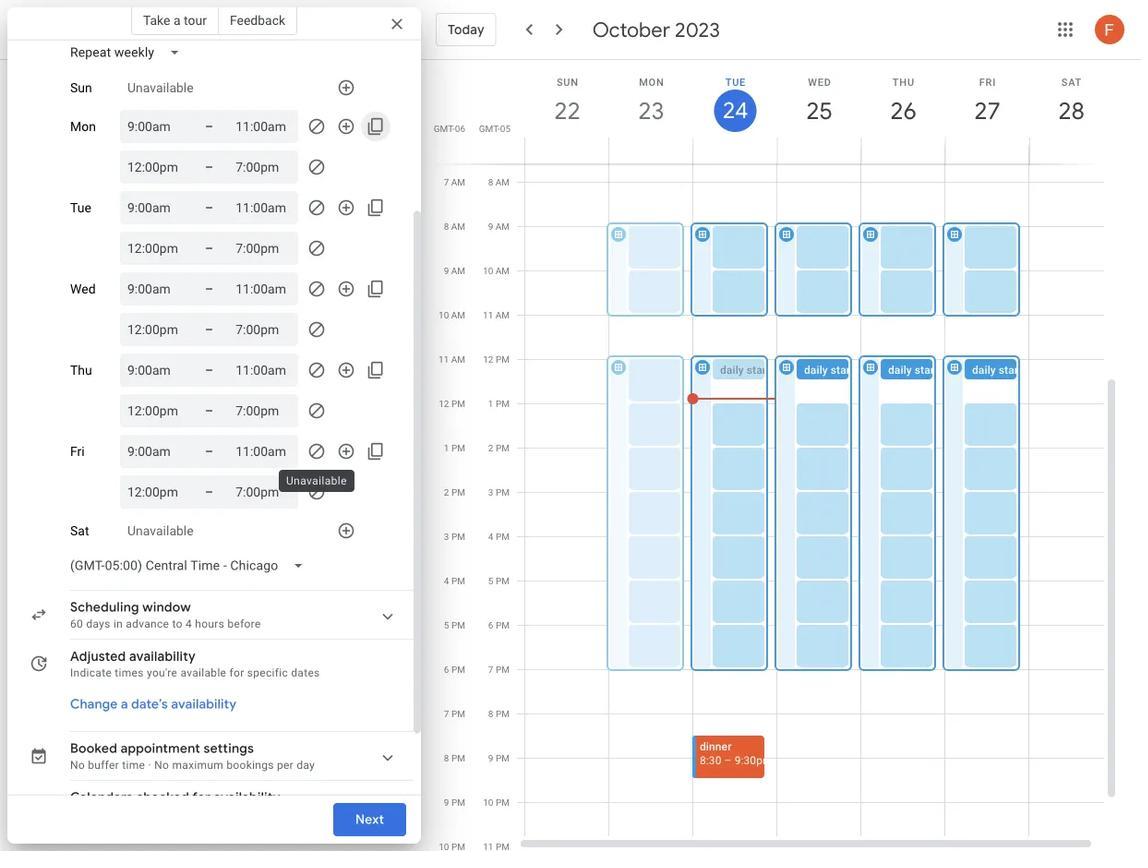 Task type: describe. For each thing, give the bounding box(es) containing it.
1 vertical spatial 7
[[489, 665, 494, 676]]

4 daily from the left
[[973, 364, 996, 377]]

23
[[637, 96, 664, 126]]

0 vertical spatial 3 pm
[[489, 487, 510, 498]]

1 vertical spatial 3 pm
[[444, 532, 466, 543]]

sun for sun
[[70, 80, 92, 95]]

0 vertical spatial 4 pm
[[489, 532, 510, 543]]

end time on thursdays text field for second start time on thursdays text box from the bottom
[[236, 359, 291, 382]]

settings
[[204, 741, 254, 757]]

1 horizontal spatial 9 pm
[[489, 753, 510, 764]]

october
[[593, 17, 671, 42]]

06
[[455, 123, 466, 134]]

appointment
[[121, 741, 200, 757]]

thu for thu 26
[[893, 76, 915, 88]]

time
[[122, 759, 145, 772]]

0 vertical spatial 2 pm
[[489, 443, 510, 454]]

0 vertical spatial 10 am
[[483, 266, 510, 277]]

0 horizontal spatial 1
[[444, 443, 449, 454]]

a for change
[[121, 697, 128, 713]]

0 vertical spatial 4
[[489, 532, 494, 543]]

daily stand-up for 2nd daily stand-up button
[[805, 364, 876, 377]]

1 vertical spatial 12
[[439, 399, 449, 410]]

7 am
[[444, 177, 466, 188]]

sat for sat
[[70, 524, 89, 539]]

2023
[[675, 17, 720, 42]]

booked appointment settings no buffer time · no maximum bookings per day
[[70, 741, 315, 772]]

sat for sat 28
[[1062, 76, 1083, 88]]

indicate
[[70, 667, 112, 680]]

Start time on Wednesdays text field
[[127, 319, 183, 341]]

daily stand-up for 4th daily stand-up button from the right
[[721, 364, 792, 377]]

october 2023
[[593, 17, 720, 42]]

up for 3rd daily stand-up button from the left
[[947, 364, 960, 377]]

fri 27
[[974, 76, 1000, 126]]

daily stand-up for 1st daily stand-up button from right
[[973, 364, 1044, 377]]

28
[[1058, 96, 1084, 126]]

0 horizontal spatial 3
[[444, 532, 449, 543]]

0 horizontal spatial 8 am
[[444, 221, 466, 232]]

0 horizontal spatial 9 am
[[444, 266, 466, 277]]

28 column header
[[1029, 60, 1114, 164]]

scheduling
[[70, 600, 139, 616]]

hours
[[195, 618, 225, 631]]

availability for date's
[[171, 697, 237, 713]]

take
[[143, 12, 170, 28]]

today
[[448, 21, 485, 38]]

thu for thu
[[70, 363, 92, 378]]

60
[[70, 618, 83, 631]]

availability inside "adjusted availability indicate times you're available for specific dates"
[[129, 648, 196, 665]]

checked
[[136, 790, 189, 806]]

wednesday, october 25 element
[[799, 90, 841, 132]]

1 no from the left
[[70, 759, 85, 772]]

1 vertical spatial 9 pm
[[444, 798, 466, 809]]

thu 26
[[889, 76, 916, 126]]

feedback button
[[219, 6, 298, 35]]

0 vertical spatial 5 pm
[[489, 576, 510, 587]]

day
[[297, 759, 315, 772]]

2 no from the left
[[154, 759, 169, 772]]

0 horizontal spatial 5
[[444, 620, 449, 631]]

monday, october 23 element
[[630, 90, 673, 132]]

fri for fri 27
[[980, 76, 997, 88]]

0 horizontal spatial 4 pm
[[444, 576, 466, 587]]

buffer
[[88, 759, 119, 772]]

tue 24
[[722, 76, 747, 125]]

2 daily stand-up button from the left
[[797, 360, 910, 380]]

End time on Mondays text field
[[236, 115, 291, 138]]

tue for tue 24
[[726, 76, 747, 88]]

1 vertical spatial 2
[[444, 487, 449, 498]]

availability for for
[[214, 790, 280, 806]]

sat 28
[[1058, 76, 1084, 126]]

1 horizontal spatial 9 am
[[488, 221, 510, 232]]

1 vertical spatial 5 pm
[[444, 620, 466, 631]]

0 horizontal spatial 1 pm
[[444, 443, 466, 454]]

1 horizontal spatial 2
[[489, 443, 494, 454]]

4 inside "scheduling window 60 days in advance to 4 hours before"
[[186, 618, 192, 631]]

you're
[[147, 667, 178, 680]]

before
[[228, 618, 261, 631]]

1 vertical spatial 6 pm
[[444, 665, 466, 676]]

22
[[553, 96, 580, 126]]

scheduling window 60 days in advance to 4 hours before
[[70, 600, 261, 631]]

dinner
[[700, 741, 732, 754]]

mon for mon
[[70, 119, 96, 134]]

0 horizontal spatial 12 pm
[[439, 399, 466, 410]]

05
[[500, 123, 511, 134]]

1 horizontal spatial 12
[[483, 354, 494, 365]]

calendars
[[70, 790, 133, 806]]

booked
[[70, 741, 117, 757]]

today button
[[436, 7, 497, 52]]

per
[[277, 759, 294, 772]]

wed for wed
[[70, 282, 96, 297]]

for inside dropdown button
[[192, 790, 211, 806]]

0 horizontal spatial 11
[[439, 354, 449, 365]]

0 vertical spatial 3
[[489, 487, 494, 498]]

times
[[115, 667, 144, 680]]

change a date's availability
[[70, 697, 237, 713]]

1 daily stand-up button from the left
[[713, 360, 826, 380]]

2 vertical spatial 7
[[444, 709, 449, 720]]

23 column header
[[609, 60, 694, 164]]

End time on Wednesdays text field
[[236, 278, 291, 300]]

End time on Fridays text field
[[236, 441, 291, 463]]

1 horizontal spatial 6 pm
[[489, 620, 510, 631]]

mon for mon 23
[[639, 76, 665, 88]]

0 horizontal spatial 6
[[444, 665, 449, 676]]

sun for sun 22
[[557, 76, 579, 88]]

0 vertical spatial 1
[[489, 399, 494, 410]]

0 horizontal spatial 11 am
[[439, 354, 466, 365]]

up for 1st daily stand-up button from right
[[1031, 364, 1044, 377]]

25 column header
[[777, 60, 862, 164]]

sun 22
[[553, 76, 580, 126]]

1 vertical spatial 10
[[439, 310, 449, 321]]

27 column header
[[945, 60, 1030, 164]]

4 daily stand-up button from the left
[[965, 360, 1078, 380]]

0 vertical spatial 7
[[444, 177, 449, 188]]

stand- for 4th daily stand-up button from the right
[[747, 364, 779, 377]]

saturday, october 28 element
[[1051, 90, 1093, 132]]

·
[[148, 759, 151, 772]]

specific
[[247, 667, 288, 680]]

1 vertical spatial 2 pm
[[444, 487, 466, 498]]

8:30
[[700, 755, 722, 768]]



Task type: vqa. For each thing, say whether or not it's contained in the screenshot.


Task type: locate. For each thing, give the bounding box(es) containing it.
End time on Wednesdays text field
[[236, 319, 291, 341]]

gmt-06
[[434, 123, 466, 134]]

0 vertical spatial 10
[[483, 266, 494, 277]]

3 daily from the left
[[889, 364, 912, 377]]

1 vertical spatial 8 pm
[[444, 753, 466, 764]]

1 horizontal spatial 4
[[444, 576, 449, 587]]

1 horizontal spatial 8 am
[[488, 177, 510, 188]]

mon 23
[[637, 76, 665, 126]]

1 vertical spatial start time on tuesdays text field
[[127, 237, 183, 260]]

up for 4th daily stand-up button from the right
[[779, 364, 792, 377]]

0 vertical spatial sat
[[1062, 76, 1083, 88]]

wed 25
[[805, 76, 832, 126]]

calendars checked for availability
[[70, 790, 280, 806]]

3 up from the left
[[947, 364, 960, 377]]

tuesday, october 24, today element
[[715, 90, 757, 132]]

9:30pm
[[735, 755, 773, 768]]

–
[[205, 119, 214, 134], [205, 159, 214, 175], [205, 200, 214, 215], [205, 241, 214, 256], [205, 281, 214, 297], [205, 322, 214, 337], [205, 363, 214, 378], [205, 403, 214, 418], [205, 444, 214, 459], [205, 485, 214, 500], [725, 755, 732, 768]]

wed up wednesday, october 25 element
[[808, 76, 832, 88]]

2 daily from the left
[[805, 364, 828, 377]]

0 vertical spatial for
[[230, 667, 244, 680]]

0 vertical spatial 12
[[483, 354, 494, 365]]

1 horizontal spatial 6
[[489, 620, 494, 631]]

1 vertical spatial a
[[121, 697, 128, 713]]

1 vertical spatial sat
[[70, 524, 89, 539]]

0 horizontal spatial 3 pm
[[444, 532, 466, 543]]

1 vertical spatial 4 pm
[[444, 576, 466, 587]]

0 vertical spatial 6 pm
[[489, 620, 510, 631]]

Start time on Tuesdays text field
[[127, 197, 183, 219], [127, 237, 183, 260]]

sunday, october 22 element
[[546, 90, 589, 132]]

mon up "monday, october 23" element
[[639, 76, 665, 88]]

12
[[483, 354, 494, 365], [439, 399, 449, 410]]

1 horizontal spatial gmt-
[[479, 123, 500, 134]]

next
[[355, 812, 384, 829]]

8 am
[[488, 177, 510, 188], [444, 221, 466, 232]]

change
[[70, 697, 118, 713]]

daily stand-up button
[[713, 360, 826, 380], [797, 360, 910, 380], [881, 360, 994, 380], [965, 360, 1078, 380]]

sat
[[1062, 76, 1083, 88], [70, 524, 89, 539]]

0 vertical spatial 7 pm
[[489, 665, 510, 676]]

1 pm
[[489, 399, 510, 410], [444, 443, 466, 454]]

gmt-05
[[479, 123, 511, 134]]

bookings
[[227, 759, 274, 772]]

0 horizontal spatial 2
[[444, 487, 449, 498]]

a for take
[[174, 12, 181, 28]]

start time on fridays text field for end time on fridays text box
[[127, 481, 183, 503]]

2 vertical spatial unavailable
[[127, 524, 194, 539]]

2 vertical spatial 10
[[483, 798, 494, 809]]

1
[[489, 399, 494, 410], [444, 443, 449, 454]]

1 horizontal spatial 4 pm
[[489, 532, 510, 543]]

7 pm
[[489, 665, 510, 676], [444, 709, 466, 720]]

24
[[722, 96, 747, 125]]

sun
[[557, 76, 579, 88], [70, 80, 92, 95]]

daily stand-up
[[721, 364, 792, 377], [805, 364, 876, 377], [889, 364, 960, 377], [973, 364, 1044, 377]]

2 pm
[[489, 443, 510, 454], [444, 487, 466, 498]]

tue
[[726, 76, 747, 88], [70, 200, 91, 215]]

– inside the "dinner 8:30 – 9:30pm"
[[725, 755, 732, 768]]

end time on tuesdays text field for first start time on tuesdays 'text field' from the bottom
[[236, 237, 291, 260]]

a
[[174, 12, 181, 28], [121, 697, 128, 713]]

0 vertical spatial wed
[[808, 76, 832, 88]]

0 vertical spatial unavailable
[[127, 80, 194, 95]]

advance
[[126, 618, 169, 631]]

unavailable for sun
[[127, 80, 194, 95]]

2 stand- from the left
[[831, 364, 863, 377]]

stand- for 3rd daily stand-up button from the left
[[915, 364, 947, 377]]

end time on tuesdays text field down end time on mondays text field
[[236, 197, 291, 219]]

5
[[489, 576, 494, 587], [444, 620, 449, 631]]

date's
[[131, 697, 168, 713]]

1 horizontal spatial 3
[[489, 487, 494, 498]]

5 pm
[[489, 576, 510, 587], [444, 620, 466, 631]]

1 vertical spatial fri
[[70, 444, 85, 459]]

sat up scheduling in the left bottom of the page
[[70, 524, 89, 539]]

4
[[489, 532, 494, 543], [444, 576, 449, 587], [186, 618, 192, 631]]

wed inside wed 25
[[808, 76, 832, 88]]

fri inside fri 27
[[980, 76, 997, 88]]

Start time on Mondays text field
[[127, 115, 183, 138]]

24 column header
[[693, 60, 778, 164]]

0 vertical spatial start time on fridays text field
[[127, 441, 183, 463]]

wed for wed 25
[[808, 76, 832, 88]]

end time on tuesdays text field for 2nd start time on tuesdays 'text field' from the bottom of the page
[[236, 197, 291, 219]]

availability inside button
[[171, 697, 237, 713]]

Start time on Fridays text field
[[127, 441, 183, 463], [127, 481, 183, 503]]

0 vertical spatial 12 pm
[[483, 354, 510, 365]]

pm
[[496, 354, 510, 365], [452, 399, 466, 410], [496, 399, 510, 410], [452, 443, 466, 454], [496, 443, 510, 454], [452, 487, 466, 498], [496, 487, 510, 498], [452, 532, 466, 543], [496, 532, 510, 543], [452, 576, 466, 587], [496, 576, 510, 587], [452, 620, 466, 631], [496, 620, 510, 631], [452, 665, 466, 676], [496, 665, 510, 676], [452, 709, 466, 720], [496, 709, 510, 720], [452, 753, 466, 764], [496, 753, 510, 764], [452, 798, 466, 809], [496, 798, 510, 809]]

1 horizontal spatial fri
[[980, 76, 997, 88]]

tour
[[184, 12, 207, 28]]

8
[[488, 177, 494, 188], [444, 221, 449, 232], [489, 709, 494, 720], [444, 753, 449, 764]]

tue for tue
[[70, 200, 91, 215]]

2 end time on thursdays text field from the top
[[236, 400, 291, 422]]

9 pm
[[489, 753, 510, 764], [444, 798, 466, 809]]

wed left start time on wednesdays text field
[[70, 282, 96, 297]]

a left the date's
[[121, 697, 128, 713]]

9 pm up the 10 pm
[[489, 753, 510, 764]]

1 horizontal spatial sat
[[1062, 76, 1083, 88]]

1 daily stand-up from the left
[[721, 364, 792, 377]]

2 start time on fridays text field from the top
[[127, 481, 183, 503]]

adjusted availability indicate times you're available for specific dates
[[70, 648, 320, 680]]

2 up from the left
[[863, 364, 876, 377]]

1 daily from the left
[[721, 364, 744, 377]]

0 vertical spatial 8 pm
[[489, 709, 510, 720]]

thu inside thu 26
[[893, 76, 915, 88]]

mon inside mon 23
[[639, 76, 665, 88]]

unavailable up window
[[127, 524, 194, 539]]

4 stand- from the left
[[999, 364, 1031, 377]]

3 pm
[[489, 487, 510, 498], [444, 532, 466, 543]]

1 horizontal spatial 7 pm
[[489, 665, 510, 676]]

up
[[779, 364, 792, 377], [863, 364, 876, 377], [947, 364, 960, 377], [1031, 364, 1044, 377]]

mon left start time on mondays text field on the top of page
[[70, 119, 96, 134]]

1 horizontal spatial no
[[154, 759, 169, 772]]

1 horizontal spatial mon
[[639, 76, 665, 88]]

27
[[974, 96, 1000, 126]]

next button
[[333, 798, 406, 842]]

2 start time on tuesdays text field from the top
[[127, 237, 183, 260]]

thu
[[893, 76, 915, 88], [70, 363, 92, 378]]

8 am down "7 am"
[[444, 221, 466, 232]]

1 vertical spatial mon
[[70, 119, 96, 134]]

1 vertical spatial 12 pm
[[439, 399, 466, 410]]

availability
[[129, 648, 196, 665], [171, 697, 237, 713], [214, 790, 280, 806]]

11 am
[[483, 310, 510, 321], [439, 354, 466, 365]]

End time on Thursdays text field
[[236, 359, 291, 382], [236, 400, 291, 422]]

take a tour
[[143, 12, 207, 28]]

9
[[488, 221, 494, 232], [444, 266, 449, 277], [489, 753, 494, 764], [444, 798, 449, 809]]

no
[[70, 759, 85, 772], [154, 759, 169, 772]]

sat inside sat 28
[[1062, 76, 1083, 88]]

3 stand- from the left
[[915, 364, 947, 377]]

1 gmt- from the left
[[434, 123, 455, 134]]

Start time on Thursdays text field
[[127, 359, 183, 382], [127, 400, 183, 422]]

1 horizontal spatial wed
[[808, 76, 832, 88]]

calendars checked for availability button
[[63, 785, 410, 826]]

4 up from the left
[[1031, 364, 1044, 377]]

change a date's availability button
[[63, 688, 244, 721]]

thursday, october 26 element
[[883, 90, 925, 132]]

1 end time on thursdays text field from the top
[[236, 359, 291, 382]]

0 vertical spatial 5
[[489, 576, 494, 587]]

start time on tuesdays text field up start time on wednesdays text field
[[127, 237, 183, 260]]

1 vertical spatial 3
[[444, 532, 449, 543]]

0 horizontal spatial 10 am
[[439, 310, 466, 321]]

0 horizontal spatial 8 pm
[[444, 753, 466, 764]]

1 vertical spatial start time on fridays text field
[[127, 481, 183, 503]]

0 horizontal spatial 7 pm
[[444, 709, 466, 720]]

1 horizontal spatial 10 am
[[483, 266, 510, 277]]

4 pm
[[489, 532, 510, 543], [444, 576, 466, 587]]

25
[[805, 96, 832, 126]]

2 start time on thursdays text field from the top
[[127, 400, 183, 422]]

End time on Tuesdays text field
[[236, 197, 291, 219], [236, 237, 291, 260]]

0 vertical spatial a
[[174, 12, 181, 28]]

10 pm
[[483, 798, 510, 809]]

1 vertical spatial 11
[[439, 354, 449, 365]]

in
[[114, 618, 123, 631]]

26
[[889, 96, 916, 126]]

None field
[[63, 36, 195, 69], [63, 550, 319, 583], [63, 36, 195, 69], [63, 550, 319, 583]]

6 pm
[[489, 620, 510, 631], [444, 665, 466, 676]]

0 horizontal spatial no
[[70, 759, 85, 772]]

daily stand-up for 3rd daily stand-up button from the left
[[889, 364, 960, 377]]

to
[[172, 618, 183, 631]]

End time on Mondays text field
[[236, 156, 291, 178]]

0 vertical spatial mon
[[639, 76, 665, 88]]

grid containing 22
[[429, 60, 1120, 852]]

no right ·
[[154, 759, 169, 772]]

dates
[[291, 667, 320, 680]]

0 horizontal spatial for
[[192, 790, 211, 806]]

0 horizontal spatial 9 pm
[[444, 798, 466, 809]]

2 gmt- from the left
[[479, 123, 500, 134]]

stand- for 2nd daily stand-up button
[[831, 364, 863, 377]]

gmt-
[[434, 123, 455, 134], [479, 123, 500, 134]]

0 horizontal spatial 5 pm
[[444, 620, 466, 631]]

7
[[444, 177, 449, 188], [489, 665, 494, 676], [444, 709, 449, 720]]

sat up saturday, october 28 element
[[1062, 76, 1083, 88]]

unavailable for sat
[[127, 524, 194, 539]]

for down maximum
[[192, 790, 211, 806]]

for left specific
[[230, 667, 244, 680]]

1 horizontal spatial thu
[[893, 76, 915, 88]]

unavailable up start time on mondays text field on the top of page
[[127, 80, 194, 95]]

0 horizontal spatial wed
[[70, 282, 96, 297]]

End time on Fridays text field
[[236, 481, 291, 503]]

1 vertical spatial unavailable
[[287, 475, 347, 488]]

end time on thursdays text field up end time on fridays text field
[[236, 400, 291, 422]]

0 vertical spatial 9 am
[[488, 221, 510, 232]]

3
[[489, 487, 494, 498], [444, 532, 449, 543]]

8 pm
[[489, 709, 510, 720], [444, 753, 466, 764]]

grid
[[429, 60, 1120, 852]]

window
[[143, 600, 191, 616]]

end time on tuesdays text field up end time on wednesdays text field
[[236, 237, 291, 260]]

feedback
[[230, 12, 286, 28]]

1 start time on tuesdays text field from the top
[[127, 197, 183, 219]]

1 up from the left
[[779, 364, 792, 377]]

1 horizontal spatial 12 pm
[[483, 354, 510, 365]]

0 horizontal spatial 12
[[439, 399, 449, 410]]

1 horizontal spatial 5
[[489, 576, 494, 587]]

0 vertical spatial availability
[[129, 648, 196, 665]]

gmt- right the 06
[[479, 123, 500, 134]]

9 pm left the 10 pm
[[444, 798, 466, 809]]

2 vertical spatial 4
[[186, 618, 192, 631]]

available
[[181, 667, 227, 680]]

for inside "adjusted availability indicate times you're available for specific dates"
[[230, 667, 244, 680]]

1 start time on fridays text field from the top
[[127, 441, 183, 463]]

1 vertical spatial tue
[[70, 200, 91, 215]]

availability up "you're"
[[129, 648, 196, 665]]

unavailable
[[127, 80, 194, 95], [287, 475, 347, 488], [127, 524, 194, 539]]

10
[[483, 266, 494, 277], [439, 310, 449, 321], [483, 798, 494, 809]]

start time on fridays text field for end time on fridays text field
[[127, 441, 183, 463]]

2
[[489, 443, 494, 454], [444, 487, 449, 498]]

maximum
[[172, 759, 224, 772]]

22 column header
[[525, 60, 610, 164]]

26 column header
[[861, 60, 946, 164]]

2 end time on tuesdays text field from the top
[[236, 237, 291, 260]]

take a tour button
[[131, 6, 219, 35]]

3 daily stand-up button from the left
[[881, 360, 994, 380]]

1 horizontal spatial for
[[230, 667, 244, 680]]

friday, october 27 element
[[967, 90, 1009, 132]]

0 horizontal spatial sun
[[70, 80, 92, 95]]

Start time on Mondays text field
[[127, 156, 183, 178]]

stand-
[[747, 364, 779, 377], [831, 364, 863, 377], [915, 364, 947, 377], [999, 364, 1031, 377]]

1 vertical spatial 5
[[444, 620, 449, 631]]

0 vertical spatial 11
[[483, 310, 494, 321]]

0 vertical spatial 2
[[489, 443, 494, 454]]

9 am
[[488, 221, 510, 232], [444, 266, 466, 277]]

gmt- for 06
[[434, 123, 455, 134]]

unavailable down end time on fridays text field
[[287, 475, 347, 488]]

2 daily stand-up from the left
[[805, 364, 876, 377]]

end time on thursdays text field down end time on wednesdays text box
[[236, 359, 291, 382]]

fri for fri
[[70, 444, 85, 459]]

1 horizontal spatial 11 am
[[483, 310, 510, 321]]

1 horizontal spatial 8 pm
[[489, 709, 510, 720]]

gmt- left "gmt-05"
[[434, 123, 455, 134]]

0 horizontal spatial fri
[[70, 444, 85, 459]]

1 vertical spatial 7 pm
[[444, 709, 466, 720]]

for
[[230, 667, 244, 680], [192, 790, 211, 806]]

3 daily stand-up from the left
[[889, 364, 960, 377]]

1 vertical spatial 9 am
[[444, 266, 466, 277]]

a left tour
[[174, 12, 181, 28]]

1 stand- from the left
[[747, 364, 779, 377]]

4 daily stand-up from the left
[[973, 364, 1044, 377]]

1 vertical spatial thu
[[70, 363, 92, 378]]

sun inside sun 22
[[557, 76, 579, 88]]

1 vertical spatial start time on thursdays text field
[[127, 400, 183, 422]]

availability down bookings
[[214, 790, 280, 806]]

up for 2nd daily stand-up button
[[863, 364, 876, 377]]

daily
[[721, 364, 744, 377], [805, 364, 828, 377], [889, 364, 912, 377], [973, 364, 996, 377]]

0 horizontal spatial mon
[[70, 119, 96, 134]]

gmt- for 05
[[479, 123, 500, 134]]

end time on thursdays text field for first start time on thursdays text box from the bottom of the page
[[236, 400, 291, 422]]

availability inside dropdown button
[[214, 790, 280, 806]]

1 start time on thursdays text field from the top
[[127, 359, 183, 382]]

Start time on Wednesdays text field
[[127, 278, 183, 300]]

stand- for 1st daily stand-up button from right
[[999, 364, 1031, 377]]

1 horizontal spatial 11
[[483, 310, 494, 321]]

1 vertical spatial 6
[[444, 665, 449, 676]]

1 horizontal spatial sun
[[557, 76, 579, 88]]

8 am right "7 am"
[[488, 177, 510, 188]]

1 horizontal spatial 1
[[489, 399, 494, 410]]

dinner 8:30 – 9:30pm
[[700, 741, 773, 768]]

1 vertical spatial 1
[[444, 443, 449, 454]]

6
[[489, 620, 494, 631], [444, 665, 449, 676]]

days
[[86, 618, 111, 631]]

start time on tuesdays text field down start time on mondays text box
[[127, 197, 183, 219]]

wed
[[808, 76, 832, 88], [70, 282, 96, 297]]

0 vertical spatial 11 am
[[483, 310, 510, 321]]

0 horizontal spatial sat
[[70, 524, 89, 539]]

1 horizontal spatial 1 pm
[[489, 399, 510, 410]]

tue inside "tue 24"
[[726, 76, 747, 88]]

no down booked
[[70, 759, 85, 772]]

1 vertical spatial 1 pm
[[444, 443, 466, 454]]

1 end time on tuesdays text field from the top
[[236, 197, 291, 219]]

11
[[483, 310, 494, 321], [439, 354, 449, 365]]

availability down available
[[171, 697, 237, 713]]

0 horizontal spatial gmt-
[[434, 123, 455, 134]]

0 horizontal spatial a
[[121, 697, 128, 713]]

fri
[[980, 76, 997, 88], [70, 444, 85, 459]]

adjusted
[[70, 648, 126, 665]]



